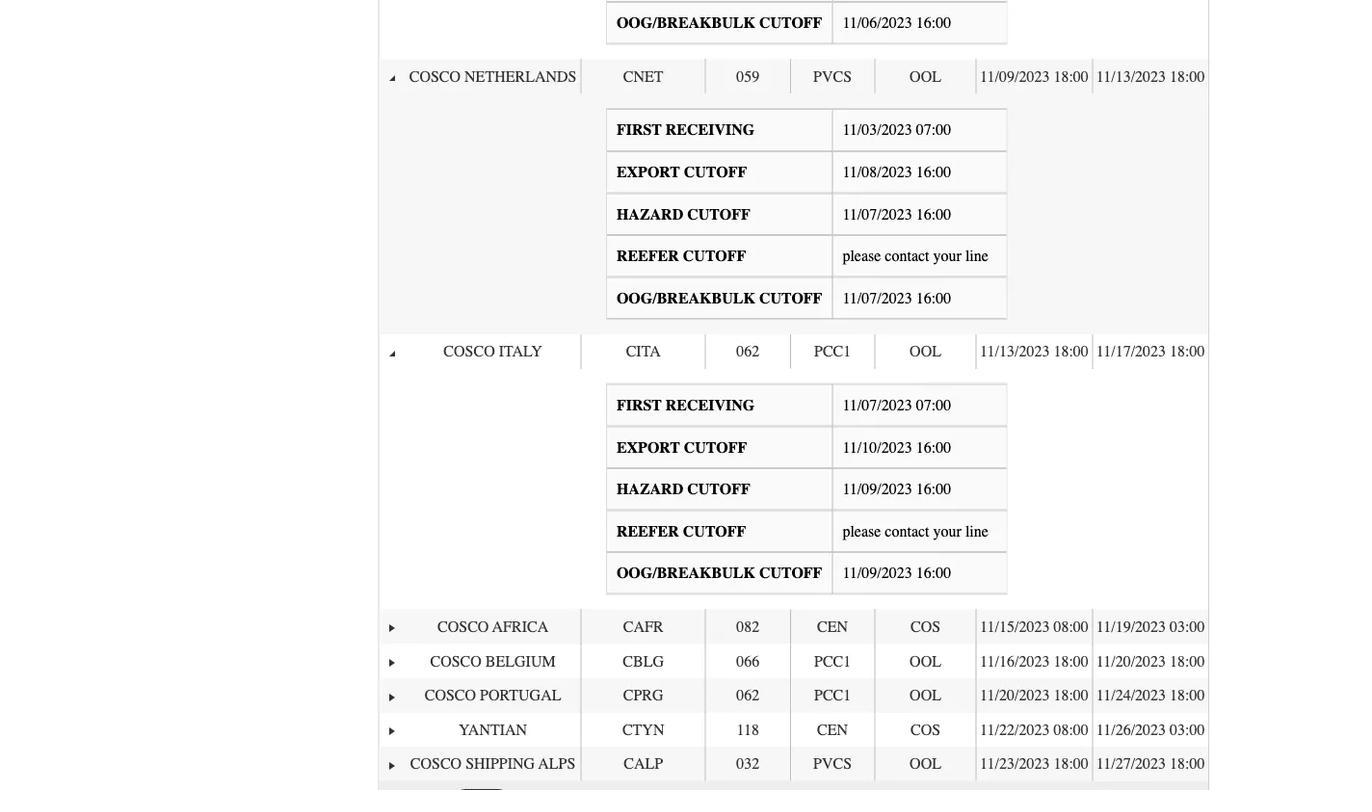Task type: locate. For each thing, give the bounding box(es) containing it.
first down "cnet" cell
[[617, 122, 662, 139]]

cen
[[817, 619, 848, 636], [817, 721, 848, 739]]

1 vertical spatial 11/07/2023 16:00
[[843, 290, 951, 308]]

0 vertical spatial oog/breakbulk cutoff
[[617, 14, 823, 32]]

2 reefer from the top
[[617, 523, 679, 541]]

pvcs cell right the '032' on the bottom right of the page
[[790, 748, 875, 782]]

pvcs up 11/03/2023 on the top of page
[[814, 68, 852, 86]]

2 vertical spatial oog/breakbulk cutoff
[[617, 565, 823, 583]]

1 11/07/2023 from the top
[[843, 206, 913, 223]]

cosco shipping alps cell
[[405, 748, 581, 782]]

2 11/07/2023 16:00 from the top
[[843, 290, 951, 308]]

row group containing oog/breakbulk cutoff
[[379, 0, 1209, 782]]

1 07:00 from the top
[[916, 122, 951, 139]]

11/16/2023 18:00 cell
[[976, 645, 1092, 679]]

cita
[[626, 343, 661, 361]]

11/20/2023 up 11/22/2023
[[980, 687, 1050, 705]]

oog/breakbulk cutoff up cita
[[617, 290, 823, 308]]

cosco inside 'cell'
[[409, 68, 461, 86]]

059 cell
[[705, 60, 790, 94]]

2 cen cell from the top
[[790, 713, 875, 748]]

portugal
[[480, 687, 561, 705]]

hazard cutoff for 11/07/2023 16:00
[[617, 206, 751, 223]]

1 vertical spatial oog/breakbulk cutoff
[[617, 290, 823, 308]]

cen right 118
[[817, 721, 848, 739]]

0 vertical spatial your
[[934, 248, 962, 265]]

11/07/2023 for hazard cutoff
[[843, 206, 913, 223]]

2 pcc1 cell from the top
[[790, 645, 875, 679]]

cos left 11/22/2023
[[911, 721, 941, 739]]

0 vertical spatial pcc1
[[814, 343, 851, 361]]

2 export cutoff from the top
[[617, 439, 747, 457]]

0 vertical spatial 062
[[737, 343, 760, 361]]

1 export from the top
[[617, 164, 680, 181]]

row containing cosco belgium
[[379, 645, 1209, 679]]

1 vertical spatial hazard
[[617, 481, 684, 499]]

pvcs for 032
[[814, 756, 852, 774]]

0 vertical spatial please
[[843, 248, 881, 265]]

please contact your line
[[843, 248, 989, 265], [843, 523, 989, 541]]

1 row from the top
[[379, 60, 1209, 94]]

1 vertical spatial please contact your line
[[843, 523, 989, 541]]

11/07/2023 16:00
[[843, 206, 951, 223], [843, 290, 951, 308]]

1 vertical spatial contact
[[885, 523, 930, 541]]

oog/breakbulk cutoff for 11/07/2023 16:00
[[617, 290, 823, 308]]

please for 11/09/2023
[[843, 523, 881, 541]]

0 vertical spatial 11/13/2023 18:00 cell
[[1092, 60, 1209, 94]]

1 cen from the top
[[817, 619, 848, 636]]

1 pvcs cell from the top
[[790, 60, 875, 94]]

1 vertical spatial pvcs
[[814, 756, 852, 774]]

062 for cita
[[737, 343, 760, 361]]

contact down 11/08/2023 16:00
[[885, 248, 930, 265]]

0 vertical spatial cen
[[817, 619, 848, 636]]

3 ool from the top
[[910, 653, 942, 671]]

cen cell
[[790, 610, 875, 645], [790, 713, 875, 748]]

11/16/2023 18:00 11/20/2023 18:00
[[980, 653, 1205, 671]]

11/09/2023 16:00
[[843, 481, 951, 499], [843, 565, 951, 583]]

cosco left shipping
[[410, 756, 462, 774]]

11/20/2023 down 11/19/2023
[[1097, 653, 1166, 671]]

pcc1 cell for 11/13/2023 18:00
[[790, 335, 875, 369]]

1 horizontal spatial 11/20/2023
[[1097, 653, 1166, 671]]

2 row from the top
[[379, 335, 1209, 369]]

cosco
[[409, 68, 461, 86], [444, 343, 495, 361], [438, 619, 489, 636], [430, 653, 482, 671], [425, 687, 476, 705], [410, 756, 462, 774]]

0 vertical spatial 11/09/2023
[[980, 68, 1050, 86]]

oog/breakbulk cutoff
[[617, 14, 823, 32], [617, 290, 823, 308], [617, 565, 823, 583]]

pvcs for 059
[[814, 68, 852, 86]]

2 reefer cutoff from the top
[[617, 523, 746, 541]]

hazard cutoff for 11/09/2023 16:00
[[617, 481, 751, 499]]

pcc1
[[814, 343, 851, 361], [814, 653, 851, 671], [814, 687, 851, 705]]

2 first receiving from the top
[[617, 397, 755, 415]]

2 cos cell from the top
[[875, 713, 976, 748]]

11/24/2023 18:00 cell
[[1092, 679, 1209, 713]]

1 receiving from the top
[[666, 122, 755, 139]]

first receiving
[[617, 122, 755, 139], [617, 397, 755, 415]]

0 vertical spatial pvcs cell
[[790, 60, 875, 94]]

alps
[[539, 756, 576, 774]]

cosco italy cell
[[405, 335, 581, 369]]

cos cell for 11/22/2023 08:00
[[875, 713, 976, 748]]

1 pcc1 cell from the top
[[790, 335, 875, 369]]

cos left 11/15/2023
[[911, 619, 941, 636]]

5 row from the top
[[379, 679, 1209, 713]]

11/20/2023 18:00 11/24/2023 18:00
[[980, 687, 1205, 705]]

first receiving for 11/07/2023 07:00
[[617, 397, 755, 415]]

08:00
[[1054, 619, 1089, 636], [1054, 721, 1089, 739]]

2 16:00 from the top
[[916, 164, 951, 181]]

2 08:00 from the top
[[1054, 721, 1089, 739]]

cnet cell
[[581, 60, 705, 94]]

1 vertical spatial 11/09/2023 16:00
[[843, 565, 951, 583]]

0 vertical spatial first
[[617, 122, 662, 139]]

1 vertical spatial pvcs cell
[[790, 748, 875, 782]]

2 ool from the top
[[910, 343, 942, 361]]

1 hazard cutoff from the top
[[617, 206, 751, 223]]

1 reefer from the top
[[617, 248, 679, 265]]

2 line from the top
[[966, 523, 989, 541]]

cosco left netherlands
[[409, 68, 461, 86]]

0 vertical spatial reefer
[[617, 248, 679, 265]]

cosco down cosco africa cell at bottom left
[[430, 653, 482, 671]]

cosco left italy
[[444, 343, 495, 361]]

1 vertical spatial 062 cell
[[705, 679, 790, 713]]

0 horizontal spatial 11/20/2023
[[980, 687, 1050, 705]]

1 vertical spatial please
[[843, 523, 881, 541]]

2 vertical spatial 11/07/2023
[[843, 397, 913, 415]]

2 your from the top
[[934, 523, 962, 541]]

4 ool from the top
[[910, 687, 942, 705]]

0 vertical spatial hazard
[[617, 206, 684, 223]]

03:00 down the 11/24/2023 18:00 cell
[[1170, 721, 1205, 739]]

row containing cosco africa
[[379, 610, 1209, 645]]

11/20/2023
[[1097, 653, 1166, 671], [980, 687, 1050, 705]]

reefer cutoff for 11/09/2023 16:00
[[617, 523, 746, 541]]

03:00
[[1170, 619, 1205, 636], [1170, 721, 1205, 739]]

3 oog/breakbulk from the top
[[617, 565, 756, 583]]

first receiving down "cnet"
[[617, 122, 755, 139]]

0 vertical spatial cos cell
[[875, 610, 976, 645]]

1 vertical spatial your
[[934, 523, 962, 541]]

11/06/2023
[[843, 14, 913, 32]]

2 please from the top
[[843, 523, 881, 541]]

2 062 cell from the top
[[705, 679, 790, 713]]

2 hazard from the top
[[617, 481, 684, 499]]

1 please contact your line from the top
[[843, 248, 989, 265]]

2 vertical spatial oog/breakbulk
[[617, 565, 756, 583]]

2 pvcs cell from the top
[[790, 748, 875, 782]]

1 vertical spatial 062
[[737, 687, 760, 705]]

1 vertical spatial 11/07/2023
[[843, 290, 913, 308]]

1 first receiving from the top
[[617, 122, 755, 139]]

11/22/2023 08:00 cell
[[976, 713, 1092, 748]]

4 row from the top
[[379, 645, 1209, 679]]

hazard for 11/09/2023 16:00
[[617, 481, 684, 499]]

2 first from the top
[[617, 397, 662, 415]]

export cutoff for 11/08/2023 16:00
[[617, 164, 747, 181]]

0 vertical spatial reefer cutoff
[[617, 248, 746, 265]]

1 vertical spatial 11/13/2023
[[980, 343, 1050, 361]]

1 vertical spatial first
[[617, 397, 662, 415]]

0 vertical spatial 11/13/2023
[[1097, 68, 1166, 86]]

2 export from the top
[[617, 439, 680, 457]]

082 cell
[[705, 610, 790, 645]]

5 ool cell from the top
[[875, 748, 976, 782]]

oog/breakbulk cutoff up 082 cell on the bottom right
[[617, 565, 823, 583]]

18:00
[[1054, 68, 1089, 86], [1170, 68, 1205, 86], [1054, 343, 1089, 361], [1170, 343, 1205, 361], [1054, 653, 1089, 671], [1170, 653, 1205, 671], [1054, 687, 1089, 705], [1170, 687, 1205, 705], [1054, 756, 1089, 774], [1170, 756, 1205, 774]]

1 11/07/2023 16:00 from the top
[[843, 206, 951, 223]]

oog/breakbulk cutoff for 11/06/2023 16:00
[[617, 14, 823, 32]]

your for 11/07/2023 16:00
[[934, 248, 962, 265]]

2 vertical spatial pcc1
[[814, 687, 851, 705]]

ool cell
[[875, 60, 976, 94], [875, 335, 976, 369], [875, 645, 976, 679], [875, 679, 976, 713], [875, 748, 976, 782]]

2 oog/breakbulk from the top
[[617, 290, 756, 308]]

1 vertical spatial export
[[617, 439, 680, 457]]

pvcs cell for 059
[[790, 60, 875, 94]]

first receiving down cita
[[617, 397, 755, 415]]

1 062 cell from the top
[[705, 335, 790, 369]]

1 vertical spatial hazard cutoff
[[617, 481, 751, 499]]

0 vertical spatial line
[[966, 248, 989, 265]]

2 cos from the top
[[911, 721, 941, 739]]

3 pcc1 cell from the top
[[790, 679, 875, 713]]

1 vertical spatial receiving
[[666, 397, 755, 415]]

03:00 for 11/22/2023 08:00 11/26/2023 03:00
[[1170, 721, 1205, 739]]

0 vertical spatial 07:00
[[916, 122, 951, 139]]

line for 11/09/2023 16:00
[[966, 523, 989, 541]]

export cutoff
[[617, 164, 747, 181], [617, 439, 747, 457]]

italy
[[499, 343, 543, 361]]

1 cos from the top
[[911, 619, 941, 636]]

11/10/2023
[[843, 439, 913, 457]]

1 pvcs from the top
[[814, 68, 852, 86]]

pvcs
[[814, 68, 852, 86], [814, 756, 852, 774]]

2 07:00 from the top
[[916, 397, 951, 415]]

1 ool from the top
[[910, 68, 942, 86]]

1 export cutoff from the top
[[617, 164, 747, 181]]

first receiving for 11/03/2023 07:00
[[617, 122, 755, 139]]

1 vertical spatial 07:00
[[916, 397, 951, 415]]

0 vertical spatial 11/07/2023 16:00
[[843, 206, 951, 223]]

pvcs cell for 032
[[790, 748, 875, 782]]

1 line from the top
[[966, 248, 989, 265]]

1 vertical spatial 03:00
[[1170, 721, 1205, 739]]

1 vertical spatial cen cell
[[790, 713, 875, 748]]

1 vertical spatial reefer cutoff
[[617, 523, 746, 541]]

1 vertical spatial oog/breakbulk
[[617, 290, 756, 308]]

062
[[737, 343, 760, 361], [737, 687, 760, 705]]

cosco italy
[[444, 343, 543, 361]]

export down cita "cell"
[[617, 439, 680, 457]]

1 vertical spatial cen
[[817, 721, 848, 739]]

reefer up cita
[[617, 248, 679, 265]]

cosco down cosco belgium cell
[[425, 687, 476, 705]]

ctyn cell
[[581, 713, 705, 748]]

calp
[[624, 756, 663, 774]]

2 oog/breakbulk cutoff from the top
[[617, 290, 823, 308]]

11/10/2023 16:00
[[843, 439, 951, 457]]

1 ool cell from the top
[[875, 60, 976, 94]]

2 contact from the top
[[885, 523, 930, 541]]

0 vertical spatial hazard cutoff
[[617, 206, 751, 223]]

contact for 11/07/2023
[[885, 248, 930, 265]]

oog/breakbulk up "cnet"
[[617, 14, 756, 32]]

3 oog/breakbulk cutoff from the top
[[617, 565, 823, 583]]

1 vertical spatial 11/20/2023
[[980, 687, 1050, 705]]

2 vertical spatial 11/09/2023
[[843, 565, 913, 583]]

1 vertical spatial cos cell
[[875, 713, 976, 748]]

cnet
[[623, 68, 664, 86]]

5 ool from the top
[[910, 756, 942, 774]]

2 hazard cutoff from the top
[[617, 481, 751, 499]]

cosco africa
[[438, 619, 549, 636]]

africa
[[492, 619, 549, 636]]

0 vertical spatial receiving
[[666, 122, 755, 139]]

11/13/2023 18:00 cell
[[1092, 60, 1209, 94], [976, 335, 1092, 369]]

0 vertical spatial first receiving
[[617, 122, 755, 139]]

cen cell right 118
[[790, 713, 875, 748]]

11/23/2023 18:00 cell
[[976, 748, 1092, 782]]

reefer cutoff
[[617, 248, 746, 265], [617, 523, 746, 541]]

2 ool cell from the top
[[875, 335, 976, 369]]

1 vertical spatial line
[[966, 523, 989, 541]]

ool
[[910, 68, 942, 86], [910, 343, 942, 361], [910, 653, 942, 671], [910, 687, 942, 705], [910, 756, 942, 774]]

netherlands
[[465, 68, 577, 86]]

1 vertical spatial 11/09/2023
[[843, 481, 913, 499]]

reefer up cafr
[[617, 523, 679, 541]]

11/24/2023
[[1097, 687, 1166, 705]]

2 pvcs from the top
[[814, 756, 852, 774]]

cos cell left 11/22/2023
[[875, 713, 976, 748]]

11/13/2023
[[1097, 68, 1166, 86], [980, 343, 1050, 361]]

11/09/2023 inside row
[[980, 68, 1050, 86]]

3 row from the top
[[379, 610, 1209, 645]]

cen cell right 082
[[790, 610, 875, 645]]

shipping
[[466, 756, 535, 774]]

11/07/2023 16:00 for oog/breakbulk cutoff
[[843, 290, 951, 308]]

export down "cnet" cell
[[617, 164, 680, 181]]

11/09/2023 16:00 for oog/breakbulk cutoff
[[843, 565, 951, 583]]

cosco africa cell
[[405, 610, 581, 645]]

pvcs cell
[[790, 60, 875, 94], [790, 748, 875, 782]]

11/09/2023
[[980, 68, 1050, 86], [843, 481, 913, 499], [843, 565, 913, 583]]

hazard cutoff
[[617, 206, 751, 223], [617, 481, 751, 499]]

hazard
[[617, 206, 684, 223], [617, 481, 684, 499]]

07:00
[[916, 122, 951, 139], [916, 397, 951, 415]]

contact down 11/10/2023 16:00
[[885, 523, 930, 541]]

1 please from the top
[[843, 248, 881, 265]]

2 cen from the top
[[817, 721, 848, 739]]

11/20/2023 18:00 cell
[[1092, 645, 1209, 679], [976, 679, 1092, 713]]

0 vertical spatial cen cell
[[790, 610, 875, 645]]

0 vertical spatial cos
[[911, 619, 941, 636]]

1 first from the top
[[617, 122, 662, 139]]

export for 11/08/2023 16:00
[[617, 164, 680, 181]]

oog/breakbulk up cafr
[[617, 565, 756, 583]]

4 ool cell from the top
[[875, 679, 976, 713]]

0 vertical spatial 03:00
[[1170, 619, 1205, 636]]

first
[[617, 122, 662, 139], [617, 397, 662, 415]]

yantian
[[459, 721, 527, 739]]

08:00 up 11/23/2023 18:00 11/27/2023 18:00
[[1054, 721, 1089, 739]]

cosco for cosco africa
[[438, 619, 489, 636]]

1 contact from the top
[[885, 248, 930, 265]]

1 vertical spatial reefer
[[617, 523, 679, 541]]

1 vertical spatial export cutoff
[[617, 439, 747, 457]]

3 pcc1 from the top
[[814, 687, 851, 705]]

0 vertical spatial pvcs
[[814, 68, 852, 86]]

receiving down 059 cell
[[666, 122, 755, 139]]

receiving
[[666, 122, 755, 139], [666, 397, 755, 415]]

cosco up cosco belgium
[[438, 619, 489, 636]]

cosco for cosco italy
[[444, 343, 495, 361]]

ool for 11/16/2023 18:00 11/20/2023 18:00
[[910, 653, 942, 671]]

03:00 right 11/19/2023
[[1170, 619, 1205, 636]]

cos
[[911, 619, 941, 636], [911, 721, 941, 739]]

cos for 11/15/2023 08:00 11/19/2023 03:00
[[911, 619, 941, 636]]

0 vertical spatial 11/07/2023
[[843, 206, 913, 223]]

11/26/2023 03:00 cell
[[1092, 713, 1209, 748]]

2 please contact your line from the top
[[843, 523, 989, 541]]

please contact your line for 11/07/2023
[[843, 248, 989, 265]]

please contact your line down 11/08/2023 16:00
[[843, 248, 989, 265]]

1 11/09/2023 16:00 from the top
[[843, 481, 951, 499]]

062 cell for cprg
[[705, 679, 790, 713]]

please contact your line down 11/10/2023 16:00
[[843, 523, 989, 541]]

1 vertical spatial cos
[[911, 721, 941, 739]]

1 pcc1 from the top
[[814, 343, 851, 361]]

pvcs cell up 11/03/2023 on the top of page
[[790, 60, 875, 94]]

cosco for cosco portugal
[[425, 687, 476, 705]]

0 vertical spatial contact
[[885, 248, 930, 265]]

oog/breakbulk up cita
[[617, 290, 756, 308]]

reefer
[[617, 248, 679, 265], [617, 523, 679, 541]]

11/27/2023 18:00 cell
[[1092, 748, 1209, 782]]

1 vertical spatial 11/13/2023 18:00 cell
[[976, 335, 1092, 369]]

cen right 082
[[817, 619, 848, 636]]

oog/breakbulk cutoff up 059 cell
[[617, 14, 823, 32]]

2 receiving from the top
[[666, 397, 755, 415]]

11/20/2023 18:00 cell up 11/22/2023
[[976, 679, 1092, 713]]

3 ool cell from the top
[[875, 645, 976, 679]]

first down cita "cell"
[[617, 397, 662, 415]]

062 cell
[[705, 335, 790, 369], [705, 679, 790, 713]]

pvcs right the '032' on the bottom right of the page
[[814, 756, 852, 774]]

032 cell
[[705, 748, 790, 782]]

07:00 up 11/08/2023 16:00
[[916, 122, 951, 139]]

11/09/2023 18:00 cell
[[976, 60, 1092, 94]]

1 your from the top
[[934, 248, 962, 265]]

line
[[966, 248, 989, 265], [966, 523, 989, 541]]

1 cen cell from the top
[[790, 610, 875, 645]]

11/03/2023
[[843, 122, 913, 139]]

row containing yantian
[[379, 713, 1209, 748]]

11/09/2023 18:00 11/13/2023 18:00
[[980, 68, 1205, 86]]

0 vertical spatial export cutoff
[[617, 164, 747, 181]]

contact
[[885, 248, 930, 265], [885, 523, 930, 541]]

2 11/07/2023 from the top
[[843, 290, 913, 308]]

1 03:00 from the top
[[1170, 619, 1205, 636]]

7 row from the top
[[379, 748, 1209, 782]]

1 oog/breakbulk cutoff from the top
[[617, 14, 823, 32]]

11/08/2023
[[843, 164, 913, 181]]

1 062 from the top
[[737, 343, 760, 361]]

7 16:00 from the top
[[916, 565, 951, 583]]

0 vertical spatial oog/breakbulk
[[617, 14, 756, 32]]

059
[[737, 68, 760, 86]]

1 vertical spatial 08:00
[[1054, 721, 1089, 739]]

1 cos cell from the top
[[875, 610, 976, 645]]

tree grid
[[379, 0, 1209, 782]]

08:00 up 11/16/2023 18:00 11/20/2023 18:00
[[1054, 619, 1089, 636]]

11/13/2023 18:00 11/17/2023 18:00
[[980, 343, 1205, 361]]

0 vertical spatial 11/09/2023 16:00
[[843, 481, 951, 499]]

row
[[379, 60, 1209, 94], [379, 335, 1209, 369], [379, 610, 1209, 645], [379, 645, 1209, 679], [379, 679, 1209, 713], [379, 713, 1209, 748], [379, 748, 1209, 782]]

2 11/09/2023 16:00 from the top
[[843, 565, 951, 583]]

16:00
[[916, 14, 951, 32], [916, 164, 951, 181], [916, 206, 951, 223], [916, 290, 951, 308], [916, 439, 951, 457], [916, 481, 951, 499], [916, 565, 951, 583]]

0 vertical spatial 08:00
[[1054, 619, 1089, 636]]

2 062 from the top
[[737, 687, 760, 705]]

5 16:00 from the top
[[916, 439, 951, 457]]

ool for 11/23/2023 18:00 11/27/2023 18:00
[[910, 756, 942, 774]]

please down 11/08/2023
[[843, 248, 881, 265]]

1 hazard from the top
[[617, 206, 684, 223]]

export
[[617, 164, 680, 181], [617, 439, 680, 457]]

2 03:00 from the top
[[1170, 721, 1205, 739]]

please down 11/10/2023
[[843, 523, 881, 541]]

3 11/07/2023 from the top
[[843, 397, 913, 415]]

cutoff
[[759, 14, 823, 32], [684, 164, 747, 181], [687, 206, 751, 223], [683, 248, 746, 265], [759, 290, 823, 308], [684, 439, 747, 457], [687, 481, 751, 499], [683, 523, 746, 541], [759, 565, 823, 583]]

1 vertical spatial first receiving
[[617, 397, 755, 415]]

your
[[934, 248, 962, 265], [934, 523, 962, 541]]

oog/breakbulk
[[617, 14, 756, 32], [617, 290, 756, 308], [617, 565, 756, 583]]

1 reefer cutoff from the top
[[617, 248, 746, 265]]

cos cell
[[875, 610, 976, 645], [875, 713, 976, 748]]

0 vertical spatial 062 cell
[[705, 335, 790, 369]]

0 vertical spatial please contact your line
[[843, 248, 989, 265]]

1 vertical spatial pcc1
[[814, 653, 851, 671]]

1 08:00 from the top
[[1054, 619, 1089, 636]]

pcc1 cell
[[790, 335, 875, 369], [790, 645, 875, 679], [790, 679, 875, 713]]

118 cell
[[705, 713, 790, 748]]

row group
[[379, 0, 1209, 782]]

1 horizontal spatial 11/13/2023
[[1097, 68, 1166, 86]]

ool for 11/20/2023 18:00 11/24/2023 18:00
[[910, 687, 942, 705]]

07:00 up 11/10/2023 16:00
[[916, 397, 951, 415]]

6 row from the top
[[379, 713, 1209, 748]]

2 pcc1 from the top
[[814, 653, 851, 671]]

4 16:00 from the top
[[916, 290, 951, 308]]

receiving down cita "cell"
[[666, 397, 755, 415]]

0 vertical spatial export
[[617, 164, 680, 181]]

please contact your line for 11/09/2023
[[843, 523, 989, 541]]

please
[[843, 248, 881, 265], [843, 523, 881, 541]]

11/07/2023
[[843, 206, 913, 223], [843, 290, 913, 308], [843, 397, 913, 415]]

cafr
[[623, 619, 664, 636]]

cos cell left 11/15/2023
[[875, 610, 976, 645]]



Task type: describe. For each thing, give the bounding box(es) containing it.
cosco netherlands
[[409, 68, 577, 86]]

pcc1 cell for 11/20/2023 18:00
[[790, 679, 875, 713]]

11/23/2023 18:00 11/27/2023 18:00
[[980, 756, 1205, 774]]

cosco belgium cell
[[405, 645, 581, 679]]

11/09/2023 for oog/breakbulk cutoff
[[843, 565, 913, 583]]

cen cell for 082
[[790, 610, 875, 645]]

0 vertical spatial 11/20/2023
[[1097, 653, 1166, 671]]

cosco shipping alps
[[410, 756, 576, 774]]

ctyn
[[623, 721, 665, 739]]

ool cell for 11/13/2023 18:00
[[875, 335, 976, 369]]

11/07/2023 for oog/breakbulk cutoff
[[843, 290, 913, 308]]

oog/breakbulk cutoff for 11/09/2023 16:00
[[617, 565, 823, 583]]

calp cell
[[581, 748, 705, 782]]

cos cell for 11/15/2023 08:00
[[875, 610, 976, 645]]

row containing cosco portugal
[[379, 679, 1209, 713]]

your for 11/09/2023 16:00
[[934, 523, 962, 541]]

03:00 for 11/15/2023 08:00 11/19/2023 03:00
[[1170, 619, 1205, 636]]

ool cell for 11/16/2023 18:00
[[875, 645, 976, 679]]

cosco for cosco netherlands
[[409, 68, 461, 86]]

6 16:00 from the top
[[916, 481, 951, 499]]

11/09/2023 16:00 for hazard cutoff
[[843, 481, 951, 499]]

062 for cprg
[[737, 687, 760, 705]]

08:00 for 11/15/2023 08:00
[[1054, 619, 1089, 636]]

cafr cell
[[581, 610, 705, 645]]

082
[[737, 619, 760, 636]]

cprg
[[623, 687, 664, 705]]

11/19/2023 03:00 cell
[[1092, 610, 1209, 645]]

11/27/2023
[[1097, 756, 1166, 774]]

cosco netherlands cell
[[405, 60, 581, 94]]

row containing cosco netherlands
[[379, 60, 1209, 94]]

11/06/2023 16:00
[[843, 14, 951, 32]]

ool cell for 11/20/2023 18:00
[[875, 679, 976, 713]]

first for 11/03/2023 07:00
[[617, 122, 662, 139]]

export for 11/10/2023 16:00
[[617, 439, 680, 457]]

pcc1 for 11/16/2023
[[814, 653, 851, 671]]

11/15/2023 08:00 cell
[[976, 610, 1092, 645]]

pcc1 for 11/13/2023
[[814, 343, 851, 361]]

cita cell
[[581, 335, 705, 369]]

11/07/2023 16:00 for hazard cutoff
[[843, 206, 951, 223]]

cen cell for 118
[[790, 713, 875, 748]]

1 16:00 from the top
[[916, 14, 951, 32]]

066
[[737, 653, 760, 671]]

cen for 082
[[817, 619, 848, 636]]

08:00 for 11/22/2023 08:00
[[1054, 721, 1089, 739]]

032
[[737, 756, 760, 774]]

11/20/2023 18:00 cell up 11/24/2023
[[1092, 645, 1209, 679]]

pcc1 cell for 11/16/2023 18:00
[[790, 645, 875, 679]]

please for 11/07/2023
[[843, 248, 881, 265]]

11/16/2023
[[980, 653, 1050, 671]]

066 cell
[[705, 645, 790, 679]]

11/03/2023 07:00
[[843, 122, 951, 139]]

0 horizontal spatial 11/13/2023
[[980, 343, 1050, 361]]

11/07/2023 for first receiving
[[843, 397, 913, 415]]

receiving for 11/03/2023 07:00
[[666, 122, 755, 139]]

11/22/2023 08:00 11/26/2023 03:00
[[980, 721, 1205, 739]]

reefer cutoff for 11/07/2023 16:00
[[617, 248, 746, 265]]

11/19/2023
[[1097, 619, 1166, 636]]

11/07/2023 07:00
[[843, 397, 951, 415]]

yantian cell
[[405, 713, 581, 748]]

118
[[737, 721, 759, 739]]

cosco portugal cell
[[405, 679, 581, 713]]

reefer for 11/07/2023 16:00
[[617, 248, 679, 265]]

pcc1 for 11/20/2023
[[814, 687, 851, 705]]

row containing cosco italy
[[379, 335, 1209, 369]]

cprg cell
[[581, 679, 705, 713]]

062 cell for cita
[[705, 335, 790, 369]]

cosco for cosco shipping alps
[[410, 756, 462, 774]]

11/17/2023
[[1097, 343, 1166, 361]]

11/15/2023
[[980, 619, 1050, 636]]

1 oog/breakbulk from the top
[[617, 14, 756, 32]]

oog/breakbulk for 11/03/2023
[[617, 290, 756, 308]]

export cutoff for 11/10/2023 16:00
[[617, 439, 747, 457]]

oog/breakbulk for 11/07/2023
[[617, 565, 756, 583]]

11/17/2023 18:00 cell
[[1092, 335, 1209, 369]]

contact for 11/09/2023
[[885, 523, 930, 541]]

reefer for 11/09/2023 16:00
[[617, 523, 679, 541]]

first for 11/07/2023 07:00
[[617, 397, 662, 415]]

cosco portugal
[[425, 687, 561, 705]]

ool for 11/13/2023 18:00 11/17/2023 18:00
[[910, 343, 942, 361]]

belgium
[[486, 653, 556, 671]]

cblg cell
[[581, 645, 705, 679]]

11/09/2023 for hazard cutoff
[[843, 481, 913, 499]]

11/15/2023 08:00 11/19/2023 03:00
[[980, 619, 1205, 636]]

row containing cosco shipping alps
[[379, 748, 1209, 782]]

hazard for 11/07/2023 16:00
[[617, 206, 684, 223]]

11/23/2023
[[980, 756, 1050, 774]]

line for 11/07/2023 16:00
[[966, 248, 989, 265]]

cosco belgium
[[430, 653, 556, 671]]

ool for 11/09/2023 18:00 11/13/2023 18:00
[[910, 68, 942, 86]]

ool cell for 11/09/2023 18:00
[[875, 60, 976, 94]]

07:00 for 11/07/2023 07:00
[[916, 397, 951, 415]]

cblg
[[623, 653, 664, 671]]

11/08/2023 16:00
[[843, 164, 951, 181]]

tree grid containing oog/breakbulk cutoff
[[379, 0, 1209, 782]]

cosco for cosco belgium
[[430, 653, 482, 671]]

cen for 118
[[817, 721, 848, 739]]

07:00 for 11/03/2023 07:00
[[916, 122, 951, 139]]

receiving for 11/07/2023 07:00
[[666, 397, 755, 415]]

11/26/2023
[[1097, 721, 1166, 739]]

11/22/2023
[[980, 721, 1050, 739]]

3 16:00 from the top
[[916, 206, 951, 223]]

cos for 11/22/2023 08:00 11/26/2023 03:00
[[911, 721, 941, 739]]

ool cell for 11/23/2023 18:00
[[875, 748, 976, 782]]



Task type: vqa. For each thing, say whether or not it's contained in the screenshot.


